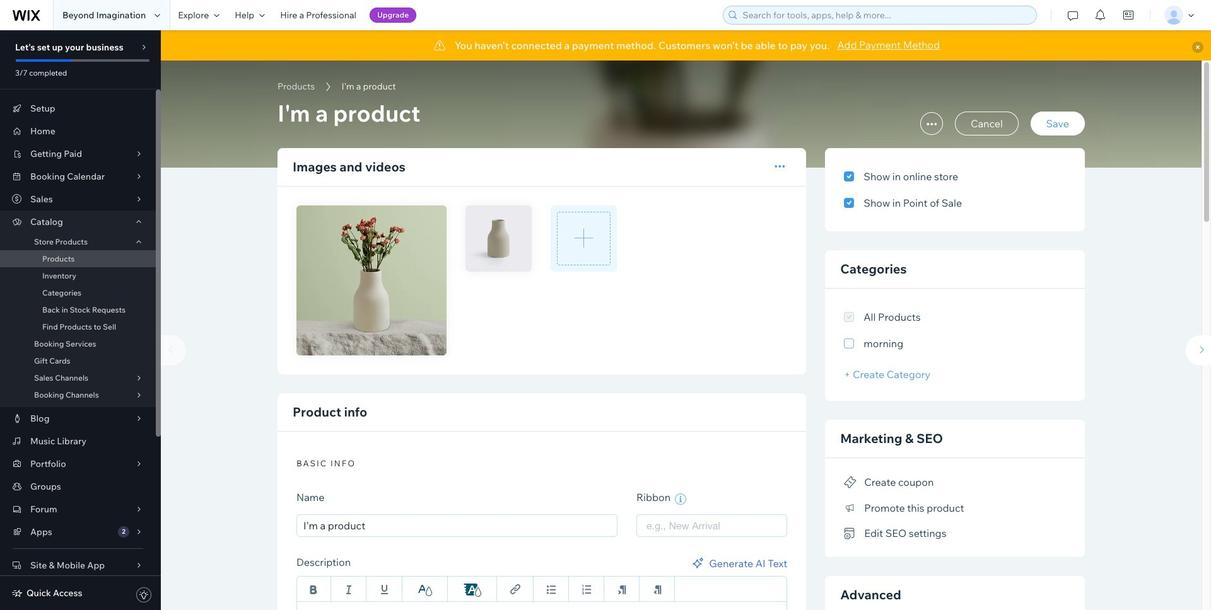 Task type: locate. For each thing, give the bounding box(es) containing it.
Search for tools, apps, help & more... field
[[739, 6, 1033, 24]]

sidebar element
[[0, 30, 161, 611]]

alert
[[161, 30, 1211, 61]]

Add a product name text field
[[296, 514, 618, 537]]

promote image
[[844, 503, 857, 514]]

false text field
[[296, 602, 788, 611]]

form
[[155, 61, 1211, 611]]



Task type: vqa. For each thing, say whether or not it's contained in the screenshot.
the and
no



Task type: describe. For each thing, give the bounding box(es) containing it.
Select box search field
[[647, 515, 777, 537]]

promote coupon image
[[844, 478, 857, 489]]

seo settings image
[[844, 529, 857, 540]]



